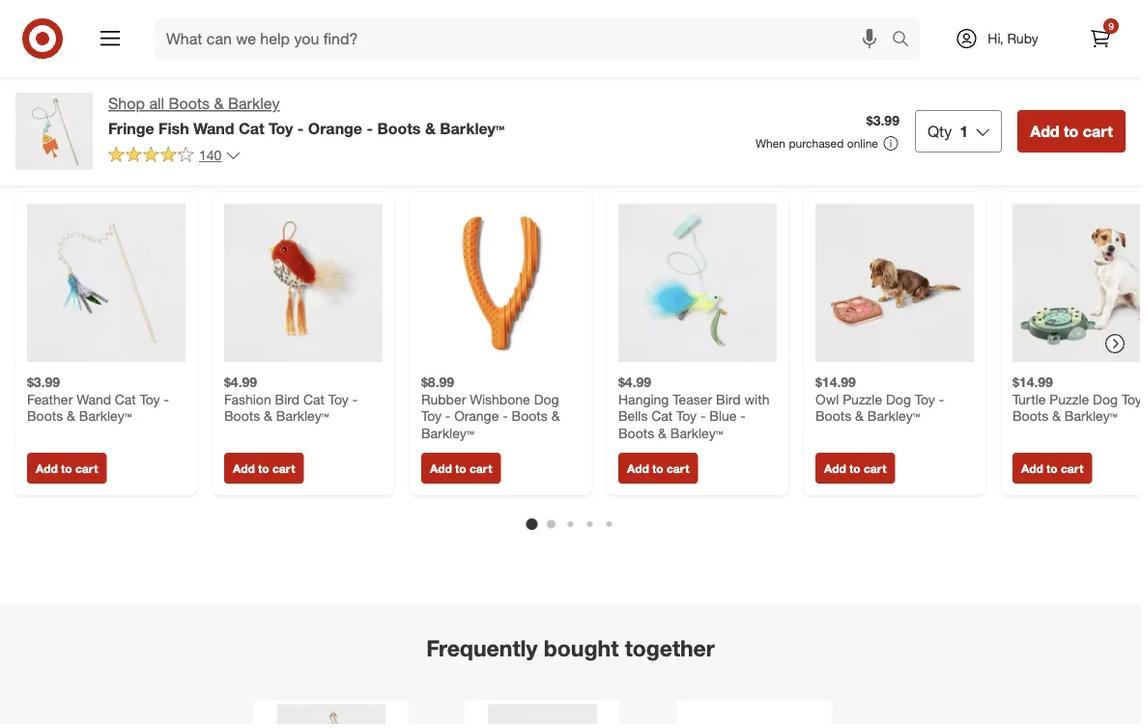 Task type: describe. For each thing, give the bounding box(es) containing it.
to for $14.99 turtle puzzle dog toy
[[1047, 461, 1058, 476]]

dog for boots
[[534, 391, 559, 408]]

toy for $14.99 owl puzzle dog toy - boots & barkley™
[[915, 391, 935, 408]]

& inside $8.99 rubber wishbone dog toy - orange - boots & barkley™
[[552, 408, 560, 425]]

owl puzzle dog toy - boots & barkley™ image
[[816, 204, 974, 362]]

bird inside $4.99 fashion bird cat toy - boots & barkley™
[[275, 391, 300, 408]]

hi, ruby
[[988, 30, 1039, 47]]

hanging teaser bird with bells cat toy - blue - boots & barkley™ image
[[619, 204, 777, 362]]

cat inside $4.99 fashion bird cat toy - boots & barkley™
[[304, 391, 325, 408]]

when
[[756, 136, 786, 151]]

add for $14.99 owl puzzle dog toy - boots & barkley™
[[825, 461, 847, 476]]

feather wand cat toy - boots & barkley™ image
[[27, 204, 186, 362]]

$8.99 rubber wishbone dog toy - orange - boots & barkley™
[[421, 374, 560, 442]]

& inside $4.99 hanging teaser bird with bells cat toy - blue - boots & barkley™
[[658, 425, 667, 442]]

& inside "$14.99 owl puzzle dog toy - boots & barkley™"
[[856, 408, 864, 425]]

barkley™ inside $8.99 rubber wishbone dog toy - orange - boots & barkley™
[[421, 425, 474, 442]]

barkley™ inside "$14.99 owl puzzle dog toy - boots & barkley™"
[[868, 408, 921, 425]]

add to cart for $14.99 turtle puzzle dog toy
[[1022, 461, 1084, 476]]

$4.99 for fashion
[[224, 374, 257, 391]]

add to cart button for $14.99 owl puzzle dog toy - boots & barkley™
[[816, 453, 895, 484]]

140
[[199, 147, 222, 164]]

to left 'sponsored'
[[1064, 122, 1079, 141]]

140 link
[[108, 146, 241, 168]]

to for $4.99 fashion bird cat toy - boots & barkley™
[[258, 461, 269, 476]]

$14.99 for owl
[[816, 374, 856, 391]]

all
[[149, 94, 164, 113]]

- inside $4.99 fashion bird cat toy - boots & barkley™
[[352, 391, 358, 408]]

wishbone
[[470, 391, 530, 408]]

qty 1
[[928, 122, 969, 141]]

1
[[960, 122, 969, 141]]

purchased
[[789, 136, 844, 151]]

dog for barkley™
[[886, 391, 911, 408]]

add to cart button for $3.99 feather wand cat toy - boots & barkley™
[[27, 453, 107, 484]]

toy inside shop all boots & barkley fringe fish wand cat toy - orange - boots & barkley™
[[269, 119, 293, 138]]

hi,
[[988, 30, 1004, 47]]

add to cart for $3.99 feather wand cat toy - boots & barkley™
[[36, 461, 98, 476]]

puzzle for owl
[[843, 391, 883, 408]]

barkley™ inside shop all boots & barkley fringe fish wand cat toy - orange - boots & barkley™
[[440, 119, 505, 138]]

barkley™ inside $4.99 hanging teaser bird with bells cat toy - blue - boots & barkley™
[[671, 425, 724, 442]]

$8.99
[[421, 374, 454, 391]]

$4.99 hanging teaser bird with bells cat toy - blue - boots & barkley™
[[619, 374, 770, 442]]

9 link
[[1080, 17, 1122, 60]]

rubber wishbone dog toy - orange - boots & barkley™ image
[[421, 204, 580, 362]]

feather
[[27, 391, 73, 408]]

$3.99 feather wand cat toy - boots & barkley™
[[27, 374, 169, 425]]

shop all boots & barkley fringe fish wand cat toy - orange - boots & barkley™
[[108, 94, 505, 138]]

toy for $3.99 feather wand cat toy - boots & barkley™
[[140, 391, 160, 408]]

toy for $14.99 turtle puzzle dog toy
[[1122, 391, 1142, 408]]

blue
[[710, 408, 737, 425]]

add to cart button for $14.99 turtle puzzle dog toy
[[1013, 453, 1093, 484]]

cart for $3.99 feather wand cat toy - boots & barkley™
[[75, 461, 98, 476]]

with
[[745, 391, 770, 408]]

orange inside $8.99 rubber wishbone dog toy - orange - boots & barkley™
[[455, 408, 499, 425]]

rubber
[[421, 391, 466, 408]]

flying squirrel cat toy - boots & barkley™ image
[[488, 705, 597, 725]]

cat inside shop all boots & barkley fringe fish wand cat toy - orange - boots & barkley™
[[239, 119, 264, 138]]

cart for $14.99 owl puzzle dog toy - boots & barkley™
[[864, 461, 887, 476]]

$4.99 for hanging
[[619, 374, 652, 391]]

add left 'sponsored'
[[1031, 122, 1060, 141]]

image of fringe fish wand cat toy - orange - boots & barkley™ image
[[15, 93, 93, 170]]

cart for $4.99 hanging teaser bird with bells cat toy - blue - boots & barkley™
[[667, 461, 690, 476]]

toy inside $4.99 hanging teaser bird with bells cat toy - blue - boots & barkley™
[[677, 408, 697, 425]]

shop
[[108, 94, 145, 113]]

frequently
[[426, 635, 538, 662]]

sponsored
[[1084, 110, 1142, 125]]

bells
[[619, 408, 648, 425]]

wand inside $3.99 feather wand cat toy - boots & barkley™
[[77, 391, 111, 408]]



Task type: locate. For each thing, give the bounding box(es) containing it.
1 horizontal spatial wand
[[193, 119, 234, 138]]

add to cart for $4.99 fashion bird cat toy - boots & barkley™
[[233, 461, 295, 476]]

add down fashion
[[233, 461, 255, 476]]

0 horizontal spatial bird
[[275, 391, 300, 408]]

cat right feather
[[115, 391, 136, 408]]

add for $14.99 turtle puzzle dog toy
[[1022, 461, 1044, 476]]

puzzle inside "$14.99 owl puzzle dog toy - boots & barkley™"
[[843, 391, 883, 408]]

toy inside $14.99 turtle puzzle dog toy
[[1122, 391, 1142, 408]]

owl
[[816, 391, 839, 408]]

hanging
[[619, 391, 669, 408]]

0 horizontal spatial wand
[[77, 391, 111, 408]]

to down $14.99 turtle puzzle dog toy
[[1047, 461, 1058, 476]]

$4.99 inside $4.99 hanging teaser bird with bells cat toy - blue - boots & barkley™
[[619, 374, 652, 391]]

wand up 140
[[193, 119, 234, 138]]

boots inside $4.99 hanging teaser bird with bells cat toy - blue - boots & barkley™
[[619, 425, 655, 442]]

dog inside $8.99 rubber wishbone dog toy - orange - boots & barkley™
[[534, 391, 559, 408]]

boots inside $3.99 feather wand cat toy - boots & barkley™
[[27, 408, 63, 425]]

0 horizontal spatial dog
[[534, 391, 559, 408]]

2 dog from the left
[[886, 391, 911, 408]]

2 puzzle from the left
[[1050, 391, 1090, 408]]

wand inside shop all boots & barkley fringe fish wand cat toy - orange - boots & barkley™
[[193, 119, 234, 138]]

ruby
[[1008, 30, 1039, 47]]

2 $14.99 from the left
[[1013, 374, 1054, 391]]

toy inside $8.99 rubber wishbone dog toy - orange - boots & barkley™
[[421, 408, 442, 425]]

search
[[883, 31, 930, 50]]

$14.99 turtle puzzle dog toy
[[1013, 374, 1142, 425]]

cart down $8.99 rubber wishbone dog toy - orange - boots & barkley™
[[470, 461, 492, 476]]

$4.99 fashion bird cat toy - boots & barkley™
[[224, 374, 358, 425]]

add to cart for $4.99 hanging teaser bird with bells cat toy - blue - boots & barkley™
[[627, 461, 690, 476]]

add
[[1031, 122, 1060, 141], [36, 461, 58, 476], [233, 461, 255, 476], [430, 461, 452, 476], [627, 461, 649, 476], [825, 461, 847, 476], [1022, 461, 1044, 476]]

1 $4.99 from the left
[[224, 374, 257, 391]]

add down owl
[[825, 461, 847, 476]]

1 horizontal spatial $14.99
[[1013, 374, 1054, 391]]

cart down 9 link
[[1083, 122, 1114, 141]]

orange
[[308, 119, 362, 138], [455, 408, 499, 425]]

turtle puzzle dog toy - boots & barkley™ image
[[1013, 204, 1142, 362]]

boots inside $4.99 fashion bird cat toy - boots & barkley™
[[224, 408, 260, 425]]

- inside $3.99 feather wand cat toy - boots & barkley™
[[164, 391, 169, 408]]

$14.99 inside "$14.99 owl puzzle dog toy - boots & barkley™"
[[816, 374, 856, 391]]

cat
[[239, 119, 264, 138], [115, 391, 136, 408], [304, 391, 325, 408], [652, 408, 673, 425]]

bought
[[544, 635, 619, 662]]

& inside $4.99 fashion bird cat toy - boots & barkley™
[[264, 408, 273, 425]]

turtle
[[1013, 391, 1046, 408]]

when purchased online
[[756, 136, 879, 151]]

1 horizontal spatial $3.99
[[867, 112, 900, 129]]

puzzle right owl
[[843, 391, 883, 408]]

wand
[[193, 119, 234, 138], [77, 391, 111, 408]]

1 vertical spatial orange
[[455, 408, 499, 425]]

0 vertical spatial orange
[[308, 119, 362, 138]]

$4.99
[[224, 374, 257, 391], [619, 374, 652, 391]]

bird
[[275, 391, 300, 408], [716, 391, 741, 408]]

fashion
[[224, 391, 271, 408]]

puzzle
[[843, 391, 883, 408], [1050, 391, 1090, 408]]

fish
[[159, 119, 189, 138]]

cart down "$14.99 owl puzzle dog toy - boots & barkley™"
[[864, 461, 887, 476]]

add down feather
[[36, 461, 58, 476]]

$14.99 owl puzzle dog toy - boots & barkley™
[[816, 374, 945, 425]]

fringe
[[108, 119, 154, 138]]

search button
[[883, 17, 930, 64]]

1 bird from the left
[[275, 391, 300, 408]]

toy for $8.99 rubber wishbone dog toy - orange - boots & barkley™
[[421, 408, 442, 425]]

to down hanging
[[653, 461, 664, 476]]

orange inside shop all boots & barkley fringe fish wand cat toy - orange - boots & barkley™
[[308, 119, 362, 138]]

&
[[214, 94, 224, 113], [425, 119, 436, 138], [67, 408, 75, 425], [264, 408, 273, 425], [552, 408, 560, 425], [856, 408, 864, 425], [658, 425, 667, 442]]

boots inside $8.99 rubber wishbone dog toy - orange - boots & barkley™
[[512, 408, 548, 425]]

add for $8.99 rubber wishbone dog toy - orange - boots & barkley™
[[430, 461, 452, 476]]

dog inside "$14.99 owl puzzle dog toy - boots & barkley™"
[[886, 391, 911, 408]]

1 $14.99 from the left
[[816, 374, 856, 391]]

cart for $14.99 turtle puzzle dog toy
[[1061, 461, 1084, 476]]

0 horizontal spatial puzzle
[[843, 391, 883, 408]]

cat right fashion
[[304, 391, 325, 408]]

$4.99 inside $4.99 fashion bird cat toy - boots & barkley™
[[224, 374, 257, 391]]

add down bells
[[627, 461, 649, 476]]

$3.99 inside $3.99 feather wand cat toy - boots & barkley™
[[27, 374, 60, 391]]

cart down $4.99 hanging teaser bird with bells cat toy - blue - boots & barkley™
[[667, 461, 690, 476]]

0 horizontal spatial $3.99
[[27, 374, 60, 391]]

fashion bird cat toy - boots & barkley™ image
[[224, 204, 383, 362]]

0 vertical spatial $3.99
[[867, 112, 900, 129]]

add for $4.99 fashion bird cat toy - boots & barkley™
[[233, 461, 255, 476]]

qty
[[928, 122, 952, 141]]

to for $8.99 rubber wishbone dog toy - orange - boots & barkley™
[[455, 461, 467, 476]]

bird right fashion
[[275, 391, 300, 408]]

to down $8.99 rubber wishbone dog toy - orange - boots & barkley™
[[455, 461, 467, 476]]

online
[[848, 136, 879, 151]]

toy inside $3.99 feather wand cat toy - boots & barkley™
[[140, 391, 160, 408]]

teaser
[[673, 391, 713, 408]]

add to cart button for $4.99 hanging teaser bird with bells cat toy - blue - boots & barkley™
[[619, 453, 698, 484]]

1 vertical spatial wand
[[77, 391, 111, 408]]

dog
[[534, 391, 559, 408], [886, 391, 911, 408], [1093, 391, 1118, 408]]

-
[[298, 119, 304, 138], [367, 119, 373, 138], [164, 391, 169, 408], [352, 391, 358, 408], [939, 391, 945, 408], [445, 408, 451, 425], [503, 408, 508, 425], [701, 408, 706, 425], [741, 408, 746, 425]]

cat right bells
[[652, 408, 673, 425]]

$3.99 for $3.99 feather wand cat toy - boots & barkley™
[[27, 374, 60, 391]]

dog right "turtle"
[[1093, 391, 1118, 408]]

cat down barkley
[[239, 119, 264, 138]]

puzzle right "turtle"
[[1050, 391, 1090, 408]]

boots
[[169, 94, 210, 113], [377, 119, 421, 138], [27, 408, 63, 425], [224, 408, 260, 425], [512, 408, 548, 425], [816, 408, 852, 425], [619, 425, 655, 442]]

bird inside $4.99 hanging teaser bird with bells cat toy - blue - boots & barkley™
[[716, 391, 741, 408]]

0 horizontal spatial $14.99
[[816, 374, 856, 391]]

boots inside "$14.99 owl puzzle dog toy - boots & barkley™"
[[816, 408, 852, 425]]

0 horizontal spatial $4.99
[[224, 374, 257, 391]]

0 vertical spatial wand
[[193, 119, 234, 138]]

to down feather
[[61, 461, 72, 476]]

0 horizontal spatial orange
[[308, 119, 362, 138]]

1 horizontal spatial puzzle
[[1050, 391, 1090, 408]]

add to cart button for $4.99 fashion bird cat toy - boots & barkley™
[[224, 453, 304, 484]]

barkley™ inside $3.99 feather wand cat toy - boots & barkley™
[[79, 408, 132, 425]]

dog right owl
[[886, 391, 911, 408]]

$3.99
[[867, 112, 900, 129], [27, 374, 60, 391]]

puzzle for turtle
[[1050, 391, 1090, 408]]

cart down $14.99 turtle puzzle dog toy
[[1061, 461, 1084, 476]]

add to cart for $14.99 owl puzzle dog toy - boots & barkley™
[[825, 461, 887, 476]]

puzzle inside $14.99 turtle puzzle dog toy
[[1050, 391, 1090, 408]]

1 horizontal spatial dog
[[886, 391, 911, 408]]

$3.99 for $3.99
[[867, 112, 900, 129]]

2 bird from the left
[[716, 391, 741, 408]]

wand right feather
[[77, 391, 111, 408]]

toy for $4.99 fashion bird cat toy - boots & barkley™
[[328, 391, 349, 408]]

$14.99
[[816, 374, 856, 391], [1013, 374, 1054, 391]]

add to cart button
[[1018, 110, 1126, 153], [27, 453, 107, 484], [224, 453, 304, 484], [421, 453, 501, 484], [619, 453, 698, 484], [816, 453, 895, 484], [1013, 453, 1093, 484]]

add for $4.99 hanging teaser bird with bells cat toy - blue - boots & barkley™
[[627, 461, 649, 476]]

cart down $3.99 feather wand cat toy - boots & barkley™
[[75, 461, 98, 476]]

barkley™ inside $4.99 fashion bird cat toy - boots & barkley™
[[276, 408, 329, 425]]

cat inside $3.99 feather wand cat toy - boots & barkley™
[[115, 391, 136, 408]]

add to cart button for $8.99 rubber wishbone dog toy - orange - boots & barkley™
[[421, 453, 501, 484]]

fringe fish wand cat toy - orange - boots & barkley™ image
[[277, 705, 386, 725]]

cart down $4.99 fashion bird cat toy - boots & barkley™
[[273, 461, 295, 476]]

1 dog from the left
[[534, 391, 559, 408]]

to for $3.99 feather wand cat toy - boots & barkley™
[[61, 461, 72, 476]]

1 puzzle from the left
[[843, 391, 883, 408]]

2 horizontal spatial dog
[[1093, 391, 1118, 408]]

barkley
[[228, 94, 280, 113]]

add to cart for $8.99 rubber wishbone dog toy - orange - boots & barkley™
[[430, 461, 492, 476]]

add to cart
[[1031, 122, 1114, 141], [36, 461, 98, 476], [233, 461, 295, 476], [430, 461, 492, 476], [627, 461, 690, 476], [825, 461, 887, 476], [1022, 461, 1084, 476]]

frequently bought together region
[[0, 14, 1142, 725]]

to for $4.99 hanging teaser bird with bells cat toy - blue - boots & barkley™
[[653, 461, 664, 476]]

- inside "$14.99 owl puzzle dog toy - boots & barkley™"
[[939, 391, 945, 408]]

to down fashion
[[258, 461, 269, 476]]

to for $14.99 owl puzzle dog toy - boots & barkley™
[[850, 461, 861, 476]]

cat inside $4.99 hanging teaser bird with bells cat toy - blue - boots & barkley™
[[652, 408, 673, 425]]

add down "turtle"
[[1022, 461, 1044, 476]]

advertisement region
[[0, 14, 1142, 109]]

toy
[[269, 119, 293, 138], [140, 391, 160, 408], [328, 391, 349, 408], [915, 391, 935, 408], [1122, 391, 1142, 408], [421, 408, 442, 425], [677, 408, 697, 425]]

$14.99 inside $14.99 turtle puzzle dog toy
[[1013, 374, 1054, 391]]

cart
[[1083, 122, 1114, 141], [75, 461, 98, 476], [273, 461, 295, 476], [470, 461, 492, 476], [667, 461, 690, 476], [864, 461, 887, 476], [1061, 461, 1084, 476]]

add down rubber
[[430, 461, 452, 476]]

9
[[1109, 20, 1114, 32]]

2 $4.99 from the left
[[619, 374, 652, 391]]

$14.99 for turtle
[[1013, 374, 1054, 391]]

dog inside $14.99 turtle puzzle dog toy
[[1093, 391, 1118, 408]]

to
[[1064, 122, 1079, 141], [61, 461, 72, 476], [258, 461, 269, 476], [455, 461, 467, 476], [653, 461, 664, 476], [850, 461, 861, 476], [1047, 461, 1058, 476]]

add for $3.99 feather wand cat toy - boots & barkley™
[[36, 461, 58, 476]]

3 dog from the left
[[1093, 391, 1118, 408]]

bird left 'with'
[[716, 391, 741, 408]]

frequently bought together
[[426, 635, 715, 662]]

1 horizontal spatial orange
[[455, 408, 499, 425]]

to down "$14.99 owl puzzle dog toy - boots & barkley™"
[[850, 461, 861, 476]]

barkley™
[[440, 119, 505, 138], [79, 408, 132, 425], [276, 408, 329, 425], [868, 408, 921, 425], [421, 425, 474, 442], [671, 425, 724, 442]]

1 horizontal spatial $4.99
[[619, 374, 652, 391]]

toy inside $4.99 fashion bird cat toy - boots & barkley™
[[328, 391, 349, 408]]

cart for $8.99 rubber wishbone dog toy - orange - boots & barkley™
[[470, 461, 492, 476]]

toy inside "$14.99 owl puzzle dog toy - boots & barkley™"
[[915, 391, 935, 408]]

cart for $4.99 fashion bird cat toy - boots & barkley™
[[273, 461, 295, 476]]

together
[[625, 635, 715, 662]]

dog right the wishbone
[[534, 391, 559, 408]]

1 horizontal spatial bird
[[716, 391, 741, 408]]

& inside $3.99 feather wand cat toy - boots & barkley™
[[67, 408, 75, 425]]

What can we help you find? suggestions appear below search field
[[155, 17, 897, 60]]

1 vertical spatial $3.99
[[27, 374, 60, 391]]



Task type: vqa. For each thing, say whether or not it's contained in the screenshot.
right Target
no



